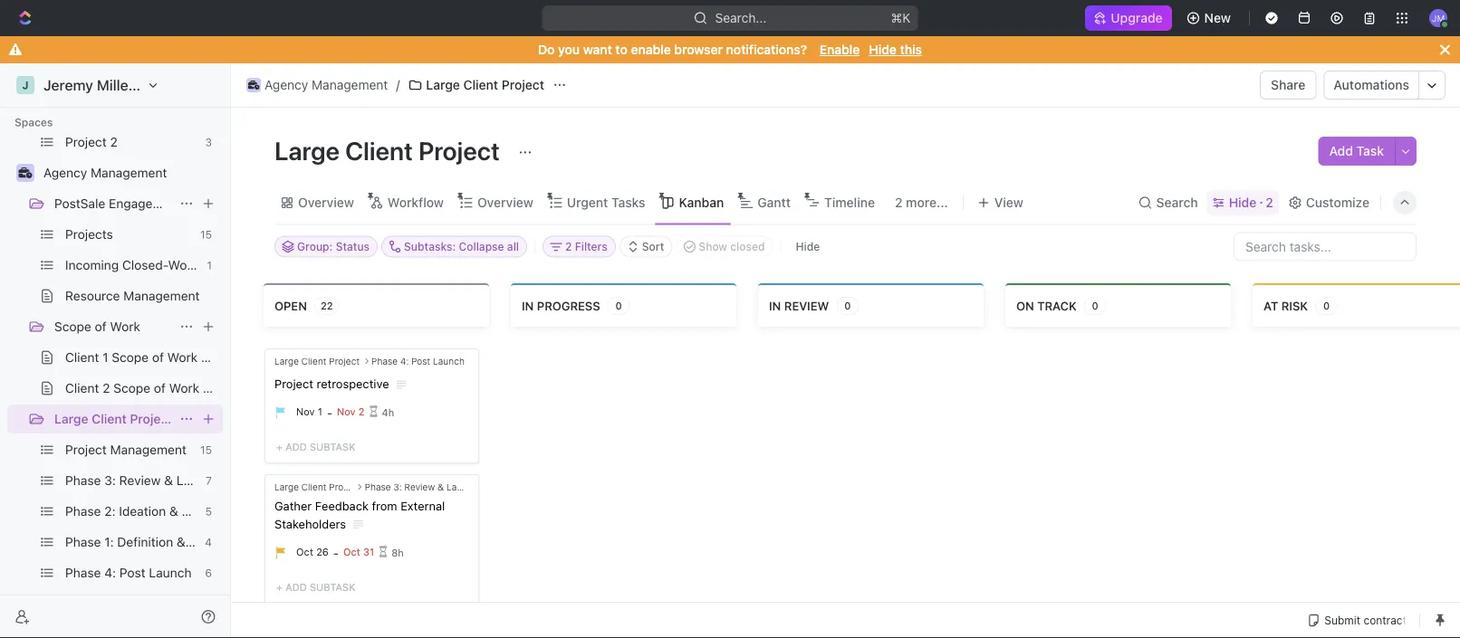 Task type: describe. For each thing, give the bounding box(es) containing it.
2 more... button
[[889, 190, 955, 216]]

customize
[[1307, 195, 1370, 210]]

1 horizontal spatial 4:
[[400, 356, 409, 366]]

collapse
[[459, 241, 504, 253]]

0 vertical spatial post
[[412, 356, 431, 366]]

4h button
[[369, 399, 394, 427]]

at
[[1264, 299, 1279, 312]]

1 horizontal spatial 3:
[[394, 482, 402, 492]]

2 more...
[[895, 195, 949, 210]]

management up phase 3: review & launch link
[[110, 443, 187, 458]]

2:
[[104, 504, 116, 519]]

in for in progress
[[522, 299, 534, 312]]

upgrade
[[1111, 10, 1163, 25]]

1 nov from the left
[[296, 406, 315, 418]]

spaces
[[15, 116, 53, 129]]

1 for client 1 scope of work docs
[[103, 350, 108, 365]]

view button
[[971, 190, 1030, 216]]

1 horizontal spatial review
[[405, 482, 435, 492]]

production
[[182, 504, 246, 519]]

nov 1 - nov 2
[[296, 406, 365, 420]]

search
[[1157, 195, 1199, 210]]

4
[[205, 537, 212, 549]]

management down project 2 link
[[91, 165, 167, 180]]

0 for at risk
[[1324, 300, 1331, 312]]

jm button
[[1425, 4, 1454, 33]]

upgrade link
[[1086, 5, 1172, 31]]

retrospective
[[317, 377, 389, 391]]

search button
[[1133, 190, 1204, 216]]

1 horizontal spatial phase 3: review & launch
[[365, 482, 478, 492]]

0 for in progress
[[616, 300, 622, 312]]

review
[[785, 299, 830, 312]]

status
[[336, 241, 370, 253]]

5
[[205, 506, 212, 518]]

1 horizontal spatial hide
[[869, 42, 897, 57]]

kanban
[[679, 195, 724, 210]]

project 2
[[65, 135, 118, 150]]

definition
[[117, 535, 173, 550]]

& for 4
[[177, 535, 186, 550]]

overview for first the overview link from the left
[[298, 195, 354, 210]]

project up workflow
[[419, 135, 500, 165]]

project down jeremy
[[65, 135, 107, 150]]

add for feedback
[[286, 581, 307, 593]]

work inside scope of work link
[[110, 319, 140, 334]]

urgent tasks link
[[564, 190, 646, 216]]

project down do
[[502, 77, 545, 92]]

- for feedback
[[333, 546, 339, 560]]

closed
[[731, 241, 765, 253]]

overview for second the overview link
[[478, 195, 534, 210]]

3
[[205, 136, 212, 149]]

subtask for feedback
[[310, 581, 356, 593]]

of for 2
[[154, 381, 166, 396]]

large client project inside 'sidebar' 'navigation'
[[54, 412, 173, 427]]

track
[[1038, 299, 1077, 312]]

large client project up gather
[[275, 482, 360, 492]]

large inside 'sidebar' 'navigation'
[[54, 412, 88, 427]]

tasks
[[612, 195, 646, 210]]

hide button
[[789, 236, 828, 258]]

hide 2
[[1230, 195, 1274, 210]]

show
[[699, 241, 728, 253]]

work for 1
[[167, 350, 198, 365]]

client 2 scope of work docs link
[[65, 374, 233, 403]]

client 2 scope of work docs
[[65, 381, 233, 396]]

more...
[[906, 195, 949, 210]]

add task button
[[1319, 137, 1396, 166]]

0 for on track
[[1093, 300, 1099, 312]]

1 for nov 1 - nov 2
[[318, 406, 323, 418]]

this
[[900, 42, 923, 57]]

new button
[[1180, 4, 1243, 33]]

workflow link
[[384, 190, 444, 216]]

⌘k
[[892, 10, 911, 25]]

scope for 2
[[114, 381, 151, 396]]

15 for project management
[[200, 444, 212, 457]]

phase for 5
[[65, 504, 101, 519]]

won
[[168, 258, 194, 273]]

on
[[1017, 299, 1035, 312]]

0 for in review
[[845, 300, 851, 312]]

do
[[538, 42, 555, 57]]

miller's
[[97, 77, 146, 94]]

2 overview link from the left
[[474, 190, 534, 216]]

phase for 7
[[65, 474, 101, 489]]

enable
[[820, 42, 860, 57]]

tara shultz's workspace, , element
[[16, 76, 34, 94]]

1 overview link from the left
[[295, 190, 354, 216]]

+ for project retrospective
[[276, 441, 283, 453]]

automations
[[1334, 77, 1410, 92]]

8h
[[392, 547, 404, 559]]

share
[[1272, 77, 1306, 92]]

scope of work
[[54, 319, 140, 334]]

oct 26 button
[[296, 546, 333, 560]]

of for 1
[[152, 350, 164, 365]]

search...
[[716, 10, 767, 25]]

0 vertical spatial agency
[[265, 77, 308, 92]]

group: status
[[297, 241, 370, 253]]

hide for hide
[[796, 241, 820, 253]]

resource
[[65, 289, 120, 304]]

2 filters
[[566, 241, 608, 253]]

2 nov from the left
[[337, 406, 356, 418]]

jeremy
[[44, 77, 93, 94]]

jeremy miller's workspace
[[44, 77, 225, 94]]

agency inside tree
[[44, 165, 87, 180]]

management left /
[[312, 77, 388, 92]]

project up "nov 1" dropdown button
[[275, 377, 314, 391]]

in review
[[769, 299, 830, 312]]

scope of work link
[[54, 313, 172, 342]]

add for retrospective
[[286, 441, 307, 453]]

show closed button
[[676, 236, 774, 258]]

work for 2
[[169, 381, 200, 396]]

management down incoming closed-won deals link
[[123, 289, 200, 304]]

ideation
[[119, 504, 166, 519]]

project 2 link
[[65, 128, 198, 157]]

1 oct from the left
[[296, 546, 314, 558]]

hide for hide 2
[[1230, 195, 1257, 210]]

1:
[[104, 535, 114, 550]]

do you want to enable browser notifications? enable hide this
[[538, 42, 923, 57]]

from
[[372, 499, 398, 513]]

meeting minutes link
[[65, 590, 219, 619]]

phase up retrospective
[[372, 356, 398, 366]]

minutes
[[116, 597, 163, 612]]

gantt link
[[754, 190, 791, 216]]

filters
[[575, 241, 608, 253]]

workspace
[[149, 77, 225, 94]]

open
[[275, 299, 307, 312]]

browser
[[675, 42, 723, 57]]

26
[[316, 546, 329, 558]]

client 1 scope of work docs link
[[65, 343, 231, 372]]



Task type: vqa. For each thing, say whether or not it's contained in the screenshot.
second Overview Link from the right
yes



Task type: locate. For each thing, give the bounding box(es) containing it.
3: up from
[[394, 482, 402, 492]]

1 vertical spatial + add subtask
[[276, 581, 356, 593]]

0 right review
[[845, 300, 851, 312]]

phase down project management
[[65, 474, 101, 489]]

2 left more...
[[895, 195, 903, 210]]

2 down miller's on the left
[[110, 135, 118, 150]]

overview link up all
[[474, 190, 534, 216]]

3 0 from the left
[[1093, 300, 1099, 312]]

kanban link
[[676, 190, 724, 216]]

in progress
[[522, 299, 601, 312]]

phase up from
[[365, 482, 391, 492]]

1 vertical spatial agency management link
[[44, 159, 219, 188]]

1 horizontal spatial phase 4: post launch
[[372, 356, 465, 366]]

post inside 'sidebar' 'navigation'
[[120, 566, 146, 581]]

work
[[110, 319, 140, 334], [167, 350, 198, 365], [169, 381, 200, 396]]

4:
[[400, 356, 409, 366], [104, 566, 116, 581]]

& left 4
[[177, 535, 186, 550]]

hide inside "button"
[[796, 241, 820, 253]]

- for retrospective
[[327, 406, 333, 420]]

project down client 2 scope of work docs link
[[130, 412, 173, 427]]

0 horizontal spatial post
[[120, 566, 146, 581]]

postsale
[[54, 196, 105, 211]]

incoming closed-won deals link
[[65, 251, 230, 280]]

1 horizontal spatial oct
[[343, 546, 361, 558]]

launch
[[433, 356, 465, 366], [177, 474, 219, 489], [447, 482, 478, 492], [149, 566, 192, 581]]

hide left this
[[869, 42, 897, 57]]

1 vertical spatial docs
[[203, 381, 233, 396]]

- right 26
[[333, 546, 339, 560]]

0 right "risk"
[[1324, 300, 1331, 312]]

& right ideation
[[169, 504, 178, 519]]

0 horizontal spatial large client project link
[[54, 405, 173, 434]]

2 vertical spatial of
[[154, 381, 166, 396]]

+ for gather feedback from external stakeholders
[[276, 581, 283, 593]]

1 vertical spatial agency management
[[44, 165, 167, 180]]

4: inside 'sidebar' 'navigation'
[[104, 566, 116, 581]]

1 vertical spatial -
[[333, 546, 339, 560]]

hide up review
[[796, 241, 820, 253]]

phase 3: review & launch up ideation
[[65, 474, 219, 489]]

large client project link up project management
[[54, 405, 173, 434]]

1 in from the left
[[522, 299, 534, 312]]

0 horizontal spatial 3:
[[104, 474, 116, 489]]

0 vertical spatial 15
[[200, 228, 212, 241]]

0 vertical spatial hide
[[869, 42, 897, 57]]

customize button
[[1283, 190, 1376, 216]]

work down resource management
[[110, 319, 140, 334]]

1 horizontal spatial agency management
[[265, 77, 388, 92]]

onboarding
[[189, 535, 258, 550]]

large client project link
[[404, 74, 549, 96], [54, 405, 173, 434]]

phase 1: definition & onboarding
[[65, 535, 258, 550]]

scope down resource
[[54, 319, 91, 334]]

tree containing project 2
[[7, 5, 258, 639]]

+ add subtask down "nov 1" dropdown button
[[276, 441, 356, 453]]

add
[[1330, 144, 1354, 159], [286, 441, 307, 453], [286, 581, 307, 593]]

nov down retrospective
[[337, 406, 356, 418]]

tree
[[7, 5, 258, 639]]

2 15 from the top
[[200, 444, 212, 457]]

j
[[22, 79, 29, 92]]

2 left filters
[[566, 241, 572, 253]]

15 up deals
[[200, 228, 212, 241]]

oct left 26
[[296, 546, 314, 558]]

0 horizontal spatial agency
[[44, 165, 87, 180]]

phase for 4
[[65, 535, 101, 550]]

you
[[558, 42, 580, 57]]

notifications?
[[727, 42, 808, 57]]

project management
[[65, 443, 187, 458]]

view button
[[971, 182, 1030, 224]]

1 horizontal spatial overview
[[478, 195, 534, 210]]

1 vertical spatial subtask
[[310, 581, 356, 593]]

2 left 4h dropdown button
[[359, 406, 365, 418]]

0 vertical spatial large client project link
[[404, 74, 549, 96]]

1 horizontal spatial 1
[[207, 259, 212, 272]]

0 horizontal spatial phase 3: review & launch
[[65, 474, 219, 489]]

meeting minutes
[[65, 597, 163, 612]]

phase left 2:
[[65, 504, 101, 519]]

0 horizontal spatial review
[[119, 474, 161, 489]]

1 vertical spatial 4:
[[104, 566, 116, 581]]

in left progress at the top of page
[[522, 299, 534, 312]]

phase 2: ideation & production link
[[65, 498, 246, 527]]

0 horizontal spatial overview
[[298, 195, 354, 210]]

task
[[1357, 144, 1385, 159]]

1 vertical spatial of
[[152, 350, 164, 365]]

1 vertical spatial add
[[286, 441, 307, 453]]

& for 7
[[164, 474, 173, 489]]

1 vertical spatial hide
[[1230, 195, 1257, 210]]

business time image
[[248, 81, 259, 90]]

urgent tasks
[[567, 195, 646, 210]]

0 vertical spatial phase 4: post launch
[[372, 356, 465, 366]]

1 subtask from the top
[[310, 441, 356, 453]]

1 vertical spatial 15
[[200, 444, 212, 457]]

2 horizontal spatial 1
[[318, 406, 323, 418]]

sort
[[642, 241, 665, 253]]

15 up 7
[[200, 444, 212, 457]]

1 vertical spatial +
[[276, 581, 283, 593]]

2 overview from the left
[[478, 195, 534, 210]]

nov
[[296, 406, 315, 418], [337, 406, 356, 418]]

project up feedback
[[329, 482, 360, 492]]

project up phase 3: review & launch link
[[65, 443, 107, 458]]

0 horizontal spatial 1
[[103, 350, 108, 365]]

& up external
[[438, 482, 444, 492]]

subtask down nov 1 - nov 2
[[310, 441, 356, 453]]

1 down scope of work link
[[103, 350, 108, 365]]

2 in from the left
[[769, 299, 782, 312]]

4h
[[382, 407, 394, 419]]

3:
[[104, 474, 116, 489], [394, 482, 402, 492]]

6
[[205, 567, 212, 580]]

timeline link
[[821, 190, 876, 216]]

0 vertical spatial agency management
[[265, 77, 388, 92]]

1 horizontal spatial post
[[412, 356, 431, 366]]

1 vertical spatial work
[[167, 350, 198, 365]]

& for 5
[[169, 504, 178, 519]]

0 vertical spatial subtask
[[310, 441, 356, 453]]

2 0 from the left
[[845, 300, 851, 312]]

0 vertical spatial docs
[[201, 350, 231, 365]]

docs down client 1 scope of work docs link
[[203, 381, 233, 396]]

0 vertical spatial scope
[[54, 319, 91, 334]]

15 for projects
[[200, 228, 212, 241]]

large client project link right /
[[404, 74, 549, 96]]

large
[[426, 77, 460, 92], [275, 135, 340, 165], [275, 356, 299, 366], [54, 412, 88, 427], [275, 482, 299, 492]]

phase 4: post launch
[[372, 356, 465, 366], [65, 566, 192, 581]]

hide
[[869, 42, 897, 57], [1230, 195, 1257, 210], [796, 241, 820, 253]]

overview link
[[295, 190, 354, 216], [474, 190, 534, 216]]

overview up group: status
[[298, 195, 354, 210]]

urgent
[[567, 195, 608, 210]]

1 horizontal spatial nov
[[337, 406, 356, 418]]

review inside 'sidebar' 'navigation'
[[119, 474, 161, 489]]

31
[[363, 546, 374, 558]]

incoming closed-won deals
[[65, 258, 230, 273]]

agency management
[[265, 77, 388, 92], [44, 165, 167, 180]]

work down client 1 scope of work docs link
[[169, 381, 200, 396]]

1 overview from the left
[[298, 195, 354, 210]]

1 down the project retrospective
[[318, 406, 323, 418]]

2 filters button
[[543, 236, 616, 258]]

docs for client 1 scope of work docs
[[201, 350, 231, 365]]

nov down the project retrospective
[[296, 406, 315, 418]]

overview link up group: status
[[295, 190, 354, 216]]

to
[[616, 42, 628, 57]]

agency management inside 'sidebar' 'navigation'
[[44, 165, 167, 180]]

0 vertical spatial add
[[1330, 144, 1354, 159]]

0 vertical spatial agency management link
[[242, 74, 393, 96]]

projects link
[[65, 220, 193, 249]]

2 vertical spatial add
[[286, 581, 307, 593]]

0 horizontal spatial phase 4: post launch
[[65, 566, 192, 581]]

0 vertical spatial 4:
[[400, 356, 409, 366]]

sidebar navigation
[[0, 5, 258, 639]]

scope for 1
[[112, 350, 149, 365]]

0 vertical spatial work
[[110, 319, 140, 334]]

of up client 2 scope of work docs
[[152, 350, 164, 365]]

business time image
[[19, 168, 32, 179]]

large client project up project management
[[54, 412, 173, 427]]

4 0 from the left
[[1324, 300, 1331, 312]]

1 horizontal spatial agency
[[265, 77, 308, 92]]

2 down client 1 scope of work docs link
[[103, 381, 110, 396]]

review up external
[[405, 482, 435, 492]]

agency management left /
[[265, 77, 388, 92]]

work inside client 2 scope of work docs link
[[169, 381, 200, 396]]

1 15 from the top
[[200, 228, 212, 241]]

0 right progress at the top of page
[[616, 300, 622, 312]]

+
[[276, 441, 283, 453], [276, 581, 283, 593]]

want
[[583, 42, 612, 57]]

0 right track
[[1093, 300, 1099, 312]]

agency management link
[[242, 74, 393, 96], [44, 159, 219, 188]]

large client project up workflow 'link'
[[275, 135, 506, 165]]

add down oct 26 dropdown button
[[286, 581, 307, 593]]

in left review
[[769, 299, 782, 312]]

deals
[[198, 258, 230, 273]]

scope down scope of work link
[[112, 350, 149, 365]]

subtask for retrospective
[[310, 441, 356, 453]]

2 + from the top
[[276, 581, 283, 593]]

0 vertical spatial -
[[327, 406, 333, 420]]

phase 4: post launch inside 'sidebar' 'navigation'
[[65, 566, 192, 581]]

share button
[[1261, 71, 1317, 100]]

all
[[507, 241, 519, 253]]

nov 2 button
[[337, 406, 369, 420]]

subtask down the oct 26 - oct 31 on the bottom of page
[[310, 581, 356, 593]]

+ add subtask for retrospective
[[276, 441, 356, 453]]

2 subtask from the top
[[310, 581, 356, 593]]

1 horizontal spatial -
[[333, 546, 339, 560]]

large client project
[[426, 77, 545, 92], [275, 135, 506, 165], [275, 356, 360, 366], [54, 412, 173, 427], [275, 482, 360, 492]]

1
[[207, 259, 212, 272], [103, 350, 108, 365], [318, 406, 323, 418]]

workflow
[[388, 195, 444, 210]]

0 horizontal spatial agency management
[[44, 165, 167, 180]]

of down resource
[[95, 319, 107, 334]]

0 horizontal spatial in
[[522, 299, 534, 312]]

phase 3: review & launch up external
[[365, 482, 478, 492]]

1 vertical spatial large client project link
[[54, 405, 173, 434]]

7
[[206, 475, 212, 488]]

on track
[[1017, 299, 1077, 312]]

project up retrospective
[[329, 356, 360, 366]]

1 horizontal spatial agency management link
[[242, 74, 393, 96]]

2 inside dropdown button
[[895, 195, 903, 210]]

work up client 2 scope of work docs
[[167, 350, 198, 365]]

show closed
[[699, 241, 765, 253]]

3: inside 'sidebar' 'navigation'
[[104, 474, 116, 489]]

review up ideation
[[119, 474, 161, 489]]

2 oct from the left
[[343, 546, 361, 558]]

agency management link down project 2 link
[[44, 159, 219, 188]]

0 horizontal spatial oct
[[296, 546, 314, 558]]

phase left 1: in the left bottom of the page
[[65, 535, 101, 550]]

2 horizontal spatial hide
[[1230, 195, 1257, 210]]

0 vertical spatial 1
[[207, 259, 212, 272]]

large client project down do
[[426, 77, 545, 92]]

1 horizontal spatial in
[[769, 299, 782, 312]]

new
[[1205, 10, 1232, 25]]

3: up 2:
[[104, 474, 116, 489]]

+ add subtask for feedback
[[276, 581, 356, 593]]

2 vertical spatial 1
[[318, 406, 323, 418]]

phase up meeting at the left bottom
[[65, 566, 101, 581]]

phase 4: post launch up the 4h
[[372, 356, 465, 366]]

add task
[[1330, 144, 1385, 159]]

scope down client 1 scope of work docs link
[[114, 381, 151, 396]]

+ add subtask down oct 26 dropdown button
[[276, 581, 356, 593]]

+ down the stakeholders
[[276, 581, 283, 593]]

2 vertical spatial scope
[[114, 381, 151, 396]]

hide right search
[[1230, 195, 1257, 210]]

management
[[312, 77, 388, 92], [91, 165, 167, 180], [123, 289, 200, 304], [110, 443, 187, 458]]

add left task
[[1330, 144, 1354, 159]]

0 horizontal spatial -
[[327, 406, 333, 420]]

of down client 1 scope of work docs link
[[154, 381, 166, 396]]

project
[[502, 77, 545, 92], [65, 135, 107, 150], [419, 135, 500, 165], [329, 356, 360, 366], [275, 377, 314, 391], [130, 412, 173, 427], [65, 443, 107, 458], [329, 482, 360, 492]]

0 horizontal spatial agency management link
[[44, 159, 219, 188]]

agency up postsale
[[44, 165, 87, 180]]

phase 4: post launch up minutes
[[65, 566, 192, 581]]

large client project up the project retrospective
[[275, 356, 360, 366]]

1 horizontal spatial large client project link
[[404, 74, 549, 96]]

in for in review
[[769, 299, 782, 312]]

timeline
[[825, 195, 876, 210]]

0 horizontal spatial 4:
[[104, 566, 116, 581]]

risk
[[1282, 299, 1309, 312]]

gather
[[275, 499, 312, 513]]

external
[[401, 499, 445, 513]]

0 vertical spatial + add subtask
[[276, 441, 356, 453]]

phase 4: post launch link
[[65, 559, 198, 588]]

agency right business time image
[[265, 77, 308, 92]]

engagements
[[109, 196, 189, 211]]

closed-
[[122, 258, 168, 273]]

2 vertical spatial hide
[[796, 241, 820, 253]]

1 vertical spatial agency
[[44, 165, 87, 180]]

1 horizontal spatial overview link
[[474, 190, 534, 216]]

oct left 31 on the left of the page
[[343, 546, 361, 558]]

phase
[[372, 356, 398, 366], [65, 474, 101, 489], [365, 482, 391, 492], [65, 504, 101, 519], [65, 535, 101, 550], [65, 566, 101, 581]]

phase for 6
[[65, 566, 101, 581]]

docs up client 2 scope of work docs
[[201, 350, 231, 365]]

2 inside nov 1 - nov 2
[[359, 406, 365, 418]]

0 horizontal spatial overview link
[[295, 190, 354, 216]]

group:
[[297, 241, 333, 253]]

+ up gather
[[276, 441, 283, 453]]

2 + add subtask from the top
[[276, 581, 356, 593]]

Search tasks... text field
[[1235, 233, 1417, 261]]

1 vertical spatial scope
[[112, 350, 149, 365]]

docs for client 2 scope of work docs
[[203, 381, 233, 396]]

add inside 'button'
[[1330, 144, 1354, 159]]

0 horizontal spatial hide
[[796, 241, 820, 253]]

scope
[[54, 319, 91, 334], [112, 350, 149, 365], [114, 381, 151, 396]]

agency management link left /
[[242, 74, 393, 96]]

agency management down project 2
[[44, 165, 167, 180]]

overview up all
[[478, 195, 534, 210]]

1 vertical spatial phase 4: post launch
[[65, 566, 192, 581]]

0 vertical spatial of
[[95, 319, 107, 334]]

2 left customize "button"
[[1266, 195, 1274, 210]]

work inside client 1 scope of work docs link
[[167, 350, 198, 365]]

1 inside nov 1 - nov 2
[[318, 406, 323, 418]]

1 0 from the left
[[616, 300, 622, 312]]

project management link
[[65, 436, 193, 465]]

1 + from the top
[[276, 441, 283, 453]]

- left nov 2 dropdown button
[[327, 406, 333, 420]]

1 vertical spatial 1
[[103, 350, 108, 365]]

resource management
[[65, 289, 200, 304]]

projects
[[65, 227, 113, 242]]

1 + add subtask from the top
[[276, 441, 356, 453]]

2 vertical spatial work
[[169, 381, 200, 396]]

1 right won
[[207, 259, 212, 272]]

phase 2: ideation & production
[[65, 504, 246, 519]]

0 vertical spatial +
[[276, 441, 283, 453]]

phase 3: review & launch inside 'sidebar' 'navigation'
[[65, 474, 219, 489]]

& up phase 2: ideation & production
[[164, 474, 173, 489]]

jm
[[1433, 12, 1446, 23]]

stakeholders
[[275, 517, 346, 531]]

add down "nov 1" dropdown button
[[286, 441, 307, 453]]

docs
[[201, 350, 231, 365], [203, 381, 233, 396]]

1 vertical spatial post
[[120, 566, 146, 581]]

2 inside "dropdown button"
[[566, 241, 572, 253]]

0 horizontal spatial nov
[[296, 406, 315, 418]]



